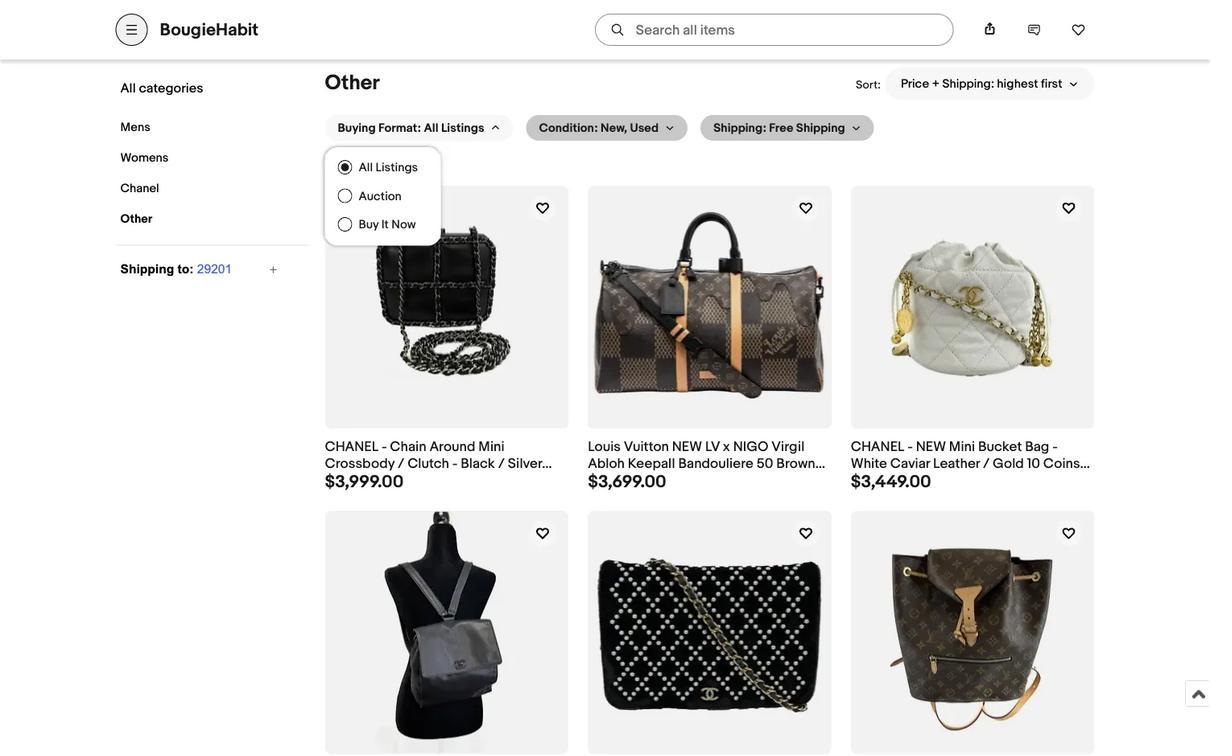 Task type: describe. For each thing, give the bounding box(es) containing it.
chanel - new mini bucket bag - white caviar leather / gold 10 coins cc crossbody
[[851, 439, 1080, 490]]

bandouliere
[[678, 456, 753, 473]]

0 horizontal spatial shipping
[[120, 262, 174, 276]]

black
[[461, 456, 495, 473]]

all listings radio item
[[325, 154, 441, 183]]

lv
[[705, 439, 720, 456]]

other tab panel
[[116, 55, 1094, 756]]

chanel for $3,999.00
[[325, 439, 378, 456]]

all inside "dropdown button"
[[424, 121, 438, 136]]

chanel - chain around mini crossbody / clutch - black / silver leather bag button
[[325, 439, 569, 490]]

all categories
[[120, 81, 203, 96]]

x
[[723, 439, 730, 456]]

$3,699.00
[[588, 472, 666, 493]]

new for $3,699.00
[[672, 439, 702, 456]]

louis vuitton new lv x nigo virgil abloh keepall bandouliere 50 brown bag : quick view image
[[589, 192, 830, 424]]

other link
[[116, 208, 273, 231]]

crossbody inside chanel - new mini bucket bag - white caviar leather / gold 10 coins cc crossbody
[[875, 473, 945, 490]]

auction radio item
[[325, 183, 441, 211]]

louis vuitton new lv x nigo virgil abloh keepall bandouliere 50 brown bag
[[588, 439, 815, 490]]

Search all items field
[[595, 14, 954, 46]]

price
[[901, 77, 929, 91]]

coins
[[1043, 456, 1080, 473]]

condition:
[[539, 121, 598, 136]]

0 vertical spatial other
[[325, 71, 380, 96]]

chanel for $3,449.00
[[851, 439, 904, 456]]

categories
[[139, 81, 203, 96]]

shipping inside dropdown button
[[796, 121, 845, 136]]

new,
[[601, 121, 627, 136]]

all for all categories
[[120, 81, 136, 96]]

new for $3,449.00
[[916, 439, 946, 456]]

all for all listings
[[359, 161, 373, 175]]

free
[[769, 121, 793, 136]]

chanel - metiers d'art 2017 black velvet and pearl crossbody wallet on chain : quick view image
[[589, 516, 830, 752]]

vuitton
[[624, 439, 669, 456]]

nigo
[[733, 439, 768, 456]]

brown
[[776, 456, 815, 473]]

auction
[[359, 190, 402, 204]]

buy
[[359, 218, 379, 233]]

other inside other link
[[120, 212, 152, 227]]

abloh
[[588, 456, 625, 473]]

format:
[[378, 121, 421, 136]]

cc
[[851, 473, 872, 490]]

chanel - new mini bucket bag - white caviar leather / gold 10 coins cc crossbody : quick view image
[[852, 187, 1093, 429]]

chanel - chain around mini crossbody / clutch - black / silver leather bag
[[325, 439, 542, 490]]

/ for $3,999.00
[[498, 456, 505, 473]]

buy it now
[[359, 218, 416, 233]]

- up the $3,449.00
[[907, 439, 913, 456]]

chanel - chain around mini crossbody / clutch - black / silver leather bag : quick view image
[[326, 188, 567, 428]]

categories button
[[116, 11, 247, 43]]

condition: new, used button
[[526, 115, 688, 141]]

shipping to: 29201
[[120, 262, 232, 276]]

menu inside other tab panel
[[325, 154, 441, 247]]

keepall
[[628, 456, 675, 473]]

all categories link
[[116, 76, 279, 100]]

29201
[[197, 262, 232, 276]]

mini inside chanel - new mini bucket bag - white caviar leather / gold 10 coins cc crossbody
[[949, 439, 975, 456]]

virgil
[[772, 439, 805, 456]]

caviar
[[890, 456, 930, 473]]

louis vuitton pristine monogram canvas montsouris brown backpack : quick view image
[[852, 513, 1093, 754]]



Task type: locate. For each thing, give the bounding box(es) containing it.
categories
[[161, 20, 222, 34]]

chanel link
[[116, 178, 273, 200]]

shipping:
[[942, 77, 994, 91], [713, 121, 766, 136]]

1 vertical spatial shipping:
[[713, 121, 766, 136]]

new up the $3,449.00
[[916, 439, 946, 456]]

0 horizontal spatial leather
[[325, 473, 372, 490]]

1 horizontal spatial leather
[[933, 456, 980, 473]]

2 horizontal spatial bag
[[1025, 439, 1049, 456]]

2 chanel from the left
[[851, 439, 904, 456]]

-
[[382, 439, 387, 456], [907, 439, 913, 456], [1052, 439, 1058, 456], [452, 456, 458, 473]]

shipping: left "free"
[[713, 121, 766, 136]]

2 / from the left
[[498, 456, 505, 473]]

around
[[429, 439, 475, 456]]

tab
[[272, 12, 301, 42]]

1 horizontal spatial listings
[[441, 121, 484, 136]]

0 horizontal spatial shipping:
[[713, 121, 766, 136]]

chanel inside chanel - new mini bucket bag - white caviar leather / gold 10 coins cc crossbody
[[851, 439, 904, 456]]

2 new from the left
[[916, 439, 946, 456]]

/ left the silver
[[498, 456, 505, 473]]

- left 'chain'
[[382, 439, 387, 456]]

2 horizontal spatial all
[[424, 121, 438, 136]]

bag right gold
[[1025, 439, 1049, 456]]

1 horizontal spatial all
[[359, 161, 373, 175]]

crossbody right cc
[[875, 473, 945, 490]]

0 horizontal spatial new
[[672, 439, 702, 456]]

womens
[[120, 151, 169, 165]]

0 horizontal spatial bag
[[375, 473, 399, 490]]

shipping
[[796, 121, 845, 136], [120, 262, 174, 276]]

chanel
[[325, 439, 378, 456], [851, 439, 904, 456]]

2 vertical spatial all
[[359, 161, 373, 175]]

all up auction
[[359, 161, 373, 175]]

other
[[325, 71, 380, 96], [120, 212, 152, 227]]

/
[[398, 456, 404, 473], [498, 456, 505, 473], [983, 456, 990, 473]]

1 horizontal spatial shipping:
[[942, 77, 994, 91]]

1 vertical spatial listings
[[376, 161, 418, 175]]

- left black
[[452, 456, 458, 473]]

listings right format:
[[441, 121, 484, 136]]

all
[[120, 81, 136, 96], [424, 121, 438, 136], [359, 161, 373, 175]]

highest
[[997, 77, 1038, 91]]

bag
[[1025, 439, 1049, 456], [375, 473, 399, 490], [588, 473, 612, 490]]

condition: new, used
[[539, 121, 659, 136]]

$3,449.00
[[851, 472, 931, 493]]

tab list
[[272, 12, 301, 42]]

crossbody
[[325, 456, 395, 473], [875, 473, 945, 490]]

price + shipping: highest first
[[901, 77, 1062, 91]]

0 vertical spatial listings
[[441, 121, 484, 136]]

mens
[[120, 120, 150, 135]]

1 mini from the left
[[478, 439, 504, 456]]

louis
[[588, 439, 621, 456]]

1 horizontal spatial other
[[325, 71, 380, 96]]

chanel up cc
[[851, 439, 904, 456]]

new inside louis vuitton new lv x nigo virgil abloh keepall bandouliere 50 brown bag
[[672, 439, 702, 456]]

0 horizontal spatial all
[[120, 81, 136, 96]]

1 vertical spatial all
[[424, 121, 438, 136]]

0 horizontal spatial /
[[398, 456, 404, 473]]

sort:
[[856, 79, 881, 93]]

2 horizontal spatial /
[[983, 456, 990, 473]]

crossbody inside chanel - chain around mini crossbody / clutch - black / silver leather bag
[[325, 456, 395, 473]]

1 new from the left
[[672, 439, 702, 456]]

$3,999.00
[[325, 472, 404, 493]]

1 / from the left
[[398, 456, 404, 473]]

menu containing all listings
[[325, 154, 441, 247]]

0 vertical spatial shipping
[[796, 121, 845, 136]]

shipping: inside dropdown button
[[942, 77, 994, 91]]

shipping: inside dropdown button
[[713, 121, 766, 136]]

all right format:
[[424, 121, 438, 136]]

/ left clutch at bottom
[[398, 456, 404, 473]]

new left "lv"
[[672, 439, 702, 456]]

0 horizontal spatial chanel
[[325, 439, 378, 456]]

1 horizontal spatial shipping
[[796, 121, 845, 136]]

1 horizontal spatial bag
[[588, 473, 612, 490]]

gold
[[993, 456, 1024, 473]]

bag down 'chain'
[[375, 473, 399, 490]]

0 vertical spatial all
[[120, 81, 136, 96]]

bag down louis
[[588, 473, 612, 490]]

2 mini from the left
[[949, 439, 975, 456]]

1 horizontal spatial /
[[498, 456, 505, 473]]

save this seller bougie_habit image
[[1071, 23, 1086, 37]]

0 horizontal spatial mini
[[478, 439, 504, 456]]

mini
[[478, 439, 504, 456], [949, 439, 975, 456]]

bougiehabit
[[160, 19, 258, 40]]

it
[[381, 218, 389, 233]]

shipping: free shipping button
[[701, 115, 874, 141]]

bag inside chanel - new mini bucket bag - white caviar leather / gold 10 coins cc crossbody
[[1025, 439, 1049, 456]]

chain
[[390, 439, 426, 456]]

1 chanel from the left
[[325, 439, 378, 456]]

shipping: free shipping
[[713, 121, 845, 136]]

/ left gold
[[983, 456, 990, 473]]

mini inside chanel - chain around mini crossbody / clutch - black / silver leather bag
[[478, 439, 504, 456]]

chanel up '$3,999.00'
[[325, 439, 378, 456]]

other down chanel
[[120, 212, 152, 227]]

3 / from the left
[[983, 456, 990, 473]]

all listings
[[359, 161, 418, 175]]

buying format: all listings
[[338, 121, 484, 136]]

+
[[932, 77, 940, 91]]

all inside radio item
[[359, 161, 373, 175]]

listings inside all listings radio item
[[376, 161, 418, 175]]

chanel inside chanel - chain around mini crossbody / clutch - black / silver leather bag
[[325, 439, 378, 456]]

first
[[1041, 77, 1062, 91]]

buy it now radio item
[[325, 211, 441, 240]]

leather inside chanel - chain around mini crossbody / clutch - black / silver leather bag
[[325, 473, 372, 490]]

1 horizontal spatial new
[[916, 439, 946, 456]]

bucket
[[978, 439, 1022, 456]]

now
[[391, 218, 416, 233]]

listings
[[441, 121, 484, 136], [376, 161, 418, 175]]

- right 10
[[1052, 439, 1058, 456]]

listings inside buying format: all listings "dropdown button"
[[441, 121, 484, 136]]

0 horizontal spatial crossbody
[[325, 456, 395, 473]]

1 vertical spatial other
[[120, 212, 152, 227]]

1 horizontal spatial mini
[[949, 439, 975, 456]]

leather
[[933, 456, 980, 473], [325, 473, 372, 490]]

white
[[851, 456, 887, 473]]

shipping: right +
[[942, 77, 994, 91]]

listings up auction radio item
[[376, 161, 418, 175]]

clutch
[[407, 456, 449, 473]]

all up mens
[[120, 81, 136, 96]]

chanel vintage 90's caviar cc black backpack bag : quick view image
[[326, 513, 567, 754]]

1 vertical spatial shipping
[[120, 262, 174, 276]]

other up the "buying" in the top of the page
[[325, 71, 380, 96]]

buying format: all listings button
[[325, 115, 513, 141]]

silver
[[508, 456, 542, 473]]

leather inside chanel - new mini bucket bag - white caviar leather / gold 10 coins cc crossbody
[[933, 456, 980, 473]]

chanel - new mini bucket bag - white caviar leather / gold 10 coins cc crossbody button
[[851, 439, 1094, 490]]

/ inside chanel - new mini bucket bag - white caviar leather / gold 10 coins cc crossbody
[[983, 456, 990, 473]]

0 horizontal spatial other
[[120, 212, 152, 227]]

0 horizontal spatial listings
[[376, 161, 418, 175]]

bougiehabit link
[[160, 19, 258, 40]]

womens link
[[116, 147, 273, 169]]

/ for $3,449.00
[[983, 456, 990, 473]]

price + shipping: highest first button
[[885, 68, 1094, 100]]

mini left "bucket"
[[949, 439, 975, 456]]

bag inside chanel - chain around mini crossbody / clutch - black / silver leather bag
[[375, 473, 399, 490]]

menu
[[325, 154, 441, 247]]

crossbody left clutch at bottom
[[325, 456, 395, 473]]

shipping left the to:
[[120, 262, 174, 276]]

1 horizontal spatial chanel
[[851, 439, 904, 456]]

1 horizontal spatial crossbody
[[875, 473, 945, 490]]

50
[[757, 456, 773, 473]]

0 vertical spatial shipping:
[[942, 77, 994, 91]]

new
[[672, 439, 702, 456], [916, 439, 946, 456]]

chanel
[[120, 182, 159, 196]]

mens link
[[116, 116, 273, 139]]

10
[[1027, 456, 1040, 473]]

to:
[[178, 262, 194, 276]]

louis vuitton new lv x nigo virgil abloh keepall bandouliere 50 brown bag button
[[588, 439, 831, 490]]

bag inside louis vuitton new lv x nigo virgil abloh keepall bandouliere 50 brown bag
[[588, 473, 612, 490]]

used
[[630, 121, 659, 136]]

mini left the silver
[[478, 439, 504, 456]]

new inside chanel - new mini bucket bag - white caviar leather / gold 10 coins cc crossbody
[[916, 439, 946, 456]]

shipping right "free"
[[796, 121, 845, 136]]

buying
[[338, 121, 376, 136]]



Task type: vqa. For each thing, say whether or not it's contained in the screenshot.


